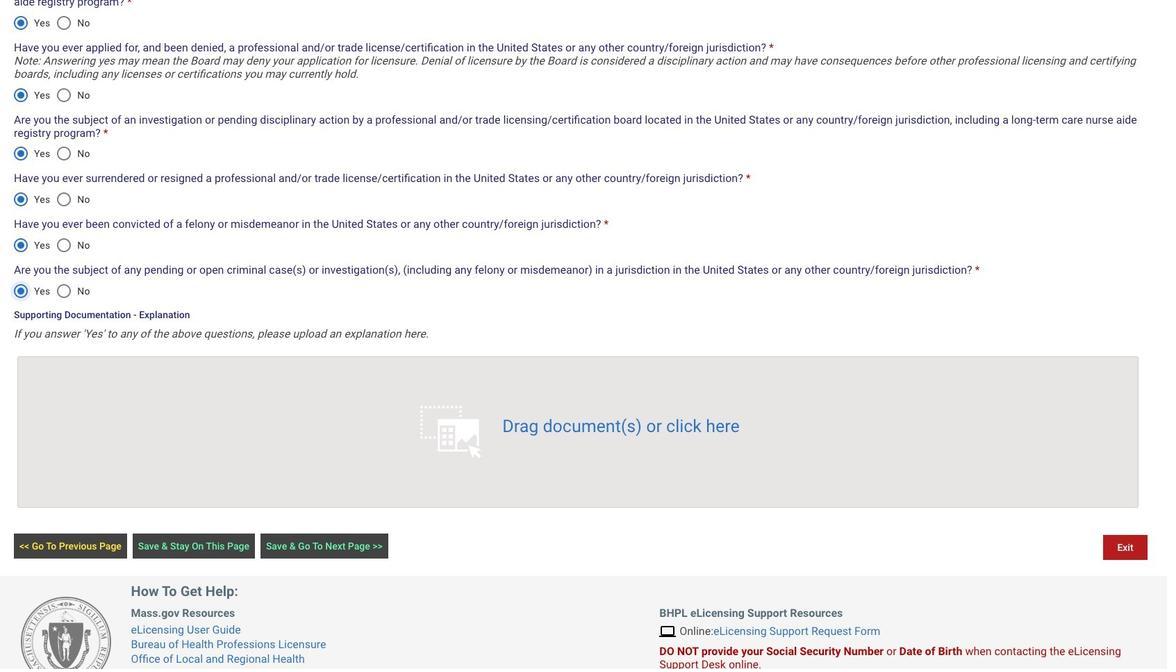 Task type: locate. For each thing, give the bounding box(es) containing it.
1 option group from the top
[[6, 6, 97, 39]]

option group
[[6, 6, 97, 39], [6, 78, 97, 112], [6, 137, 97, 170], [6, 183, 97, 216], [6, 228, 97, 262], [6, 274, 97, 308]]

6 option group from the top
[[6, 274, 97, 308]]

5 option group from the top
[[6, 228, 97, 262]]

4 option group from the top
[[6, 183, 97, 216]]

massachusetts state seal image
[[21, 597, 111, 669]]



Task type: describe. For each thing, give the bounding box(es) containing it.
2 option group from the top
[[6, 78, 97, 112]]

3 option group from the top
[[6, 137, 97, 170]]



Task type: vqa. For each thing, say whether or not it's contained in the screenshot.
no color image on the top right
no



